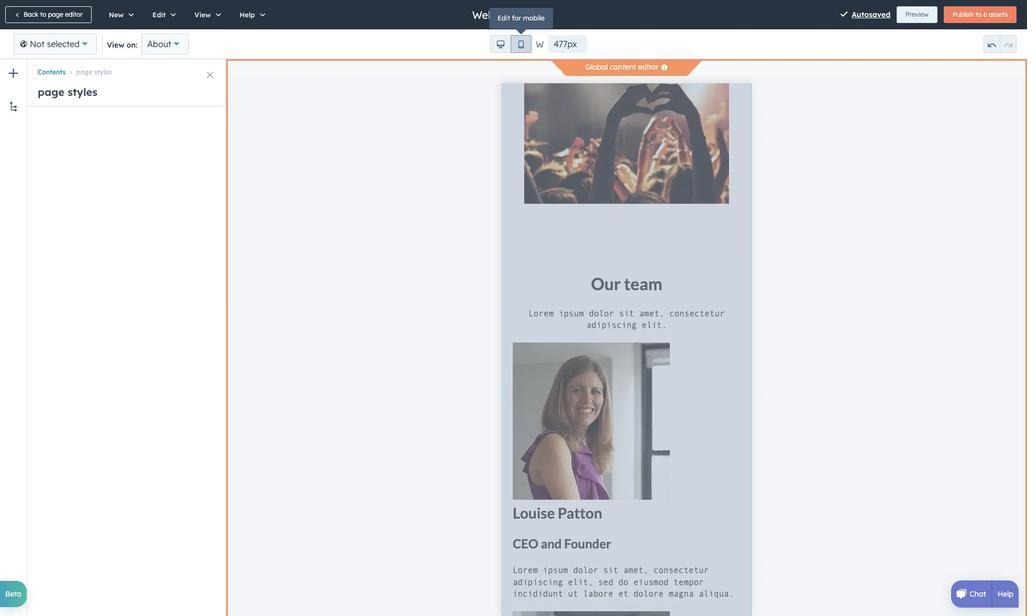 Task type: describe. For each thing, give the bounding box(es) containing it.
on:
[[127, 40, 137, 50]]

1 vertical spatial page
[[76, 68, 92, 76]]

1 autosaved button from the left
[[840, 8, 891, 21]]

edit for mobile
[[498, 14, 545, 22]]

for
[[512, 14, 521, 22]]

page styles button
[[66, 68, 112, 76]]

not selected
[[30, 39, 80, 49]]

help inside button
[[240, 10, 255, 19]]

contents
[[38, 68, 66, 76]]

6
[[984, 10, 987, 18]]

autosaved
[[852, 10, 891, 19]]

help button
[[229, 0, 273, 29]]

website header
[[472, 8, 550, 21]]

view for view on:
[[107, 40, 124, 50]]

navigation containing contents
[[27, 59, 226, 78]]

to for publish
[[976, 10, 982, 18]]

global content editor
[[585, 62, 659, 72]]

about
[[147, 39, 171, 49]]

content
[[610, 62, 636, 72]]

contents button
[[38, 68, 66, 76]]

edit for edit
[[152, 10, 166, 19]]

new button
[[98, 0, 141, 29]]

not selected button
[[14, 34, 97, 54]]

header
[[515, 8, 550, 21]]

about button
[[142, 34, 189, 54]]

edit button
[[141, 0, 184, 29]]

beta button
[[0, 581, 27, 607]]

w
[[536, 39, 544, 50]]

selected
[[47, 39, 80, 49]]

view button
[[184, 0, 229, 29]]

view on:
[[107, 40, 137, 50]]

1 vertical spatial page styles
[[38, 85, 97, 98]]

0 vertical spatial styles
[[94, 68, 112, 76]]



Task type: vqa. For each thing, say whether or not it's contained in the screenshot.
page styles
yes



Task type: locate. For each thing, give the bounding box(es) containing it.
0 horizontal spatial help
[[240, 10, 255, 19]]

0 vertical spatial page
[[48, 10, 63, 18]]

0 horizontal spatial to
[[40, 10, 46, 18]]

1 vertical spatial view
[[107, 40, 124, 50]]

0 vertical spatial page styles
[[76, 68, 112, 76]]

editor up 'selected'
[[65, 10, 83, 18]]

to inside group
[[976, 10, 982, 18]]

0 vertical spatial editor
[[65, 10, 83, 18]]

view left on:
[[107, 40, 124, 50]]

view inside the view button
[[195, 10, 211, 19]]

1 horizontal spatial to
[[976, 10, 982, 18]]

website
[[472, 8, 512, 21]]

edit up about
[[152, 10, 166, 19]]

1 horizontal spatial edit
[[498, 14, 510, 22]]

0 vertical spatial view
[[195, 10, 211, 19]]

page styles down contents button
[[38, 85, 97, 98]]

edit left for
[[498, 14, 510, 22]]

not
[[30, 39, 45, 49]]

1 horizontal spatial help
[[998, 589, 1014, 599]]

help right chat
[[998, 589, 1014, 599]]

editor right content in the top of the page
[[638, 62, 659, 72]]

styles down page styles button
[[68, 85, 97, 98]]

page right back
[[48, 10, 63, 18]]

page right contents
[[76, 68, 92, 76]]

assets
[[989, 10, 1008, 18]]

to inside back to page editor button
[[40, 10, 46, 18]]

preview
[[906, 10, 929, 18]]

1 vertical spatial editor
[[638, 62, 659, 72]]

back to page editor button
[[5, 6, 91, 23]]

view
[[195, 10, 211, 19], [107, 40, 124, 50]]

2 to from the left
[[976, 10, 982, 18]]

editor inside button
[[65, 10, 83, 18]]

0 vertical spatial help
[[240, 10, 255, 19]]

edit for edit for mobile
[[498, 14, 510, 22]]

to
[[40, 10, 46, 18], [976, 10, 982, 18]]

page inside button
[[48, 10, 63, 18]]

1 vertical spatial styles
[[68, 85, 97, 98]]

view right the edit button
[[195, 10, 211, 19]]

close image
[[207, 72, 213, 78]]

chat
[[970, 589, 986, 599]]

help
[[240, 10, 255, 19], [998, 589, 1014, 599]]

autosaved button
[[840, 8, 891, 21], [852, 8, 891, 21]]

preview button
[[897, 6, 938, 23]]

0 horizontal spatial edit
[[152, 10, 166, 19]]

page styles down view on:
[[76, 68, 112, 76]]

navigation
[[27, 59, 226, 78]]

styles
[[94, 68, 112, 76], [68, 85, 97, 98]]

2 vertical spatial page
[[38, 85, 64, 98]]

1 to from the left
[[40, 10, 46, 18]]

editor
[[65, 10, 83, 18], [638, 62, 659, 72]]

to for back
[[40, 10, 46, 18]]

to right back
[[40, 10, 46, 18]]

2 autosaved button from the left
[[852, 8, 891, 21]]

1 vertical spatial help
[[998, 589, 1014, 599]]

page
[[48, 10, 63, 18], [76, 68, 92, 76], [38, 85, 64, 98]]

page down contents
[[38, 85, 64, 98]]

back to page editor
[[24, 10, 83, 18]]

0 horizontal spatial editor
[[65, 10, 83, 18]]

None text field
[[548, 35, 587, 53]]

edit inside button
[[152, 10, 166, 19]]

back
[[24, 10, 38, 18]]

view for view
[[195, 10, 211, 19]]

styles down view on:
[[94, 68, 112, 76]]

page styles
[[76, 68, 112, 76], [38, 85, 97, 98]]

group
[[944, 6, 1017, 23], [490, 35, 532, 53], [984, 35, 1017, 53]]

help right the view button
[[240, 10, 255, 19]]

global
[[585, 62, 608, 72]]

mobile
[[523, 14, 545, 22]]

publish to 6 assets
[[953, 10, 1008, 18]]

0 horizontal spatial view
[[107, 40, 124, 50]]

1 horizontal spatial view
[[195, 10, 211, 19]]

publish
[[953, 10, 974, 18]]

group containing publish to
[[944, 6, 1017, 23]]

edit
[[152, 10, 166, 19], [498, 14, 510, 22]]

to left 6
[[976, 10, 982, 18]]

1 horizontal spatial editor
[[638, 62, 659, 72]]

beta
[[5, 589, 22, 599]]

new
[[109, 10, 124, 19]]



